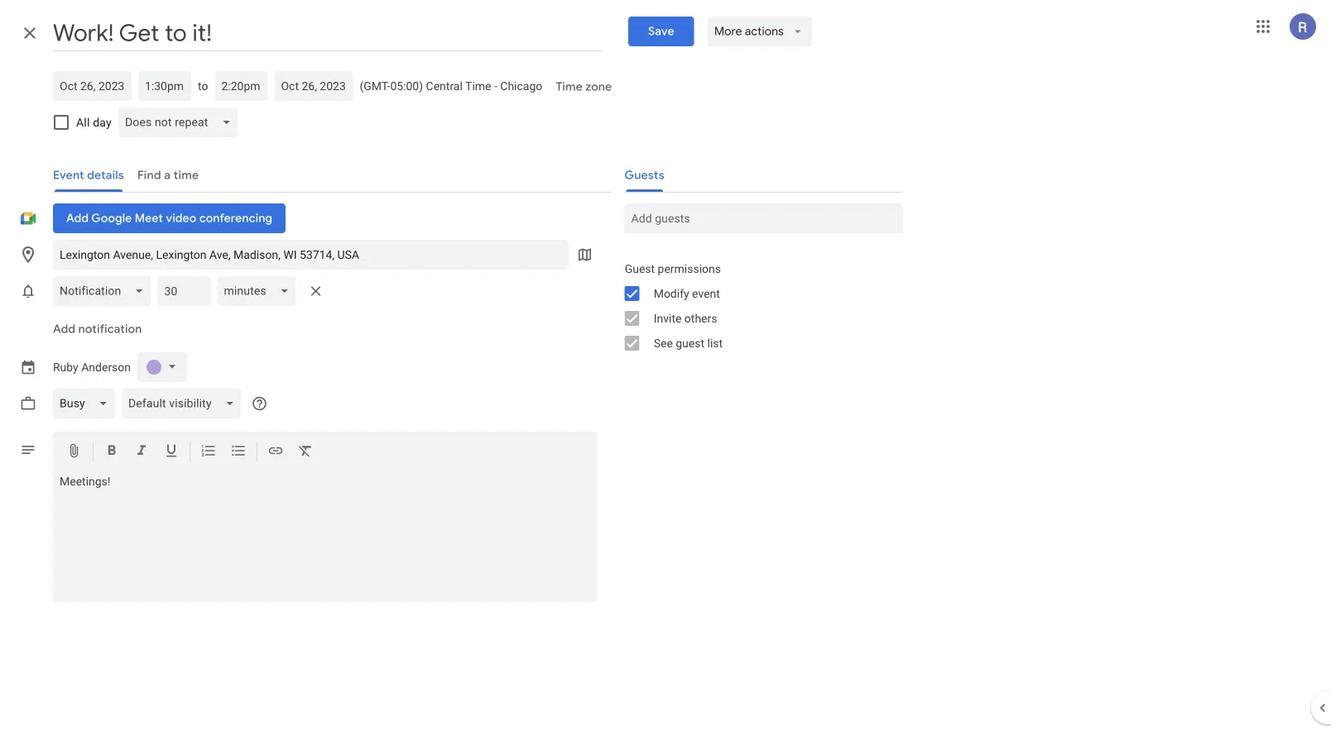 Task type: locate. For each thing, give the bounding box(es) containing it.
guest
[[625, 262, 655, 276]]

05:00)
[[390, 79, 423, 93]]

guest
[[676, 337, 705, 350]]

meetings!
[[60, 475, 110, 489]]

End time text field
[[221, 76, 261, 96]]

remove formatting image
[[297, 443, 314, 462]]

time left zone
[[556, 79, 582, 94]]

add notification
[[53, 322, 142, 337]]

invite
[[654, 312, 682, 325]]

add notification button
[[46, 310, 148, 349]]

ruby
[[53, 361, 78, 374]]

numbered list image
[[200, 443, 217, 462]]

group
[[611, 257, 903, 356]]

modify
[[654, 287, 689, 300]]

(gmt-05:00) central time - chicago
[[360, 79, 542, 93]]

chicago
[[500, 79, 542, 93]]

time inside time zone button
[[556, 79, 582, 94]]

actions
[[745, 24, 784, 39]]

time left the -
[[465, 79, 491, 93]]

italic image
[[133, 443, 150, 462]]

None field
[[118, 108, 244, 137], [53, 276, 158, 306], [217, 276, 303, 306], [53, 389, 122, 419], [122, 389, 248, 419], [118, 108, 244, 137], [53, 276, 158, 306], [217, 276, 303, 306], [53, 389, 122, 419], [122, 389, 248, 419]]

Guests text field
[[631, 204, 896, 233]]

zone
[[585, 79, 612, 94]]

all
[[76, 115, 90, 129]]

time
[[465, 79, 491, 93], [556, 79, 582, 94]]

Start date text field
[[60, 76, 125, 96]]

Description text field
[[53, 475, 598, 599]]

invite others
[[654, 312, 717, 325]]

save button
[[628, 17, 694, 46]]

day
[[93, 115, 112, 129]]

1 horizontal spatial time
[[556, 79, 582, 94]]

others
[[684, 312, 717, 325]]

central
[[426, 79, 463, 93]]

-
[[494, 79, 497, 93]]

notification
[[78, 322, 142, 337]]

bulleted list image
[[230, 443, 247, 462]]



Task type: vqa. For each thing, say whether or not it's contained in the screenshot.
arrow_drop_down
yes



Task type: describe. For each thing, give the bounding box(es) containing it.
see
[[654, 337, 673, 350]]

list
[[707, 337, 723, 350]]

Location text field
[[60, 240, 562, 270]]

0 horizontal spatial time
[[465, 79, 491, 93]]

underline image
[[163, 443, 180, 462]]

insert link image
[[267, 443, 284, 462]]

formatting options toolbar
[[53, 432, 598, 472]]

to
[[198, 79, 208, 93]]

anderson
[[81, 361, 131, 374]]

see guest list
[[654, 337, 723, 350]]

group containing guest permissions
[[611, 257, 903, 356]]

event
[[692, 287, 720, 300]]

bold image
[[103, 443, 120, 462]]

End date text field
[[281, 76, 346, 96]]

add
[[53, 322, 75, 337]]

Start time text field
[[145, 76, 185, 96]]

save
[[648, 24, 675, 39]]

permissions
[[658, 262, 721, 276]]

Title text field
[[53, 15, 602, 51]]

modify event
[[654, 287, 720, 300]]

all day
[[76, 115, 112, 129]]

(gmt-
[[360, 79, 390, 93]]

more
[[714, 24, 742, 39]]

ruby anderson
[[53, 361, 131, 374]]

more actions arrow_drop_down
[[714, 24, 805, 39]]

Minutes in advance for notification number field
[[164, 276, 204, 306]]

arrow_drop_down
[[790, 24, 805, 39]]

30 minutes before element
[[53, 273, 329, 310]]

time zone
[[556, 79, 612, 94]]

time zone button
[[549, 72, 618, 102]]

guest permissions
[[625, 262, 721, 276]]



